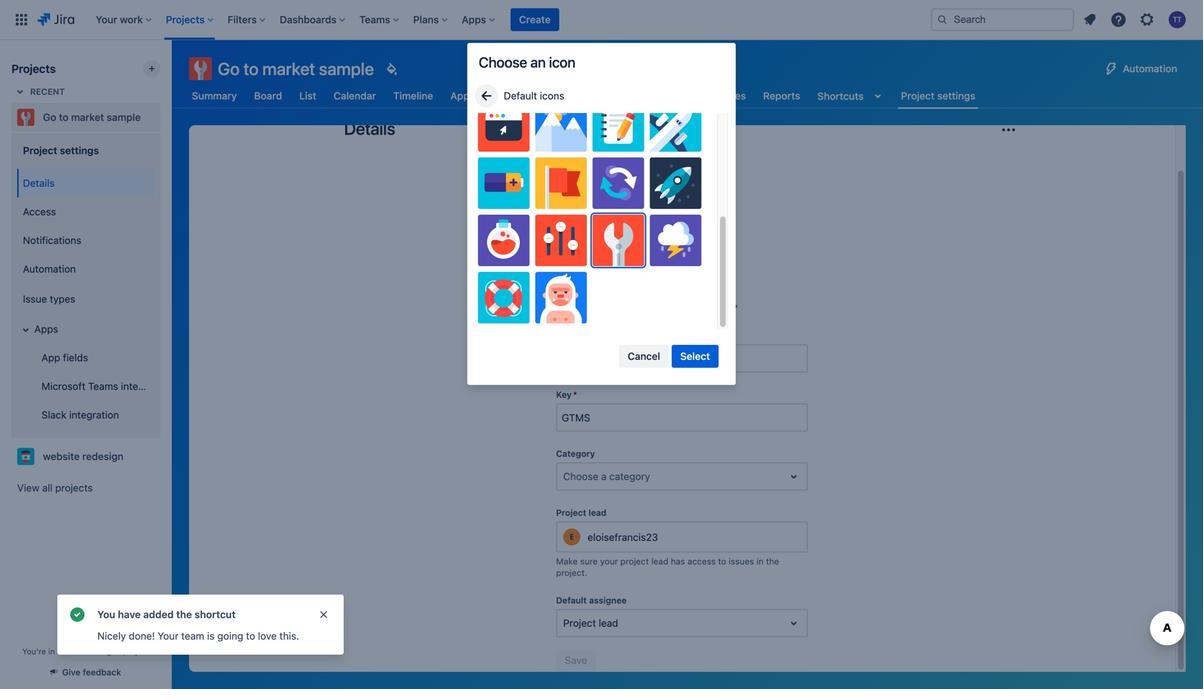 Task type: describe. For each thing, give the bounding box(es) containing it.
issue types
[[23, 293, 75, 305]]

you're
[[22, 648, 46, 657]]

is
[[207, 631, 215, 643]]

recent
[[30, 87, 65, 97]]

primary element
[[9, 0, 920, 40]]

board link
[[251, 83, 285, 109]]

cancel button
[[619, 345, 669, 368]]

change icon
[[653, 267, 712, 279]]

0 vertical spatial go to market sample
[[218, 59, 374, 79]]

project avatar image
[[637, 159, 728, 250]]

collapse recent projects image
[[11, 83, 29, 100]]

make
[[556, 557, 578, 567]]

projects
[[11, 62, 56, 76]]

calendar
[[334, 90, 376, 102]]

choose an icon dialog
[[468, 43, 736, 386]]

issues
[[729, 557, 755, 567]]

integration inside slack integration "link"
[[69, 410, 119, 421]]

fields for required
[[595, 303, 617, 313]]

slack integration link
[[26, 401, 155, 430]]

nicely
[[97, 631, 126, 643]]

types
[[50, 293, 75, 305]]

0 horizontal spatial in
[[48, 648, 55, 657]]

automation button
[[1098, 57, 1187, 80]]

this.
[[280, 631, 299, 643]]

apps
[[34, 324, 58, 335]]

details inside group
[[23, 177, 55, 189]]

eloisefrancis23
[[588, 532, 658, 544]]

you're in a team-managed project
[[22, 648, 150, 657]]

added
[[143, 609, 174, 621]]

select button
[[672, 345, 719, 368]]

access
[[688, 557, 716, 567]]

to inside "make sure your project lead has access to issues in the project."
[[718, 557, 727, 567]]

have
[[118, 609, 141, 621]]

required fields are marked with an asterisk *
[[556, 303, 738, 313]]

has
[[671, 557, 685, 567]]

website
[[43, 451, 80, 463]]

project settings inside group
[[23, 145, 99, 156]]

projects
[[55, 483, 93, 494]]

choose a category
[[564, 471, 651, 483]]

dismiss image
[[318, 610, 330, 621]]

love
[[258, 631, 277, 643]]

0 horizontal spatial *
[[573, 390, 577, 400]]

0 vertical spatial sample
[[319, 59, 374, 79]]

view
[[17, 483, 40, 494]]

default icons
[[504, 90, 565, 102]]

access link
[[17, 198, 155, 226]]

the inside "make sure your project lead has access to issues in the project."
[[766, 557, 780, 567]]

0 vertical spatial project lead
[[556, 508, 607, 518]]

notifications
[[23, 235, 81, 247]]

to left the love
[[246, 631, 255, 643]]

are
[[619, 303, 632, 313]]

slack
[[42, 410, 67, 421]]

key *
[[556, 390, 577, 400]]

1 vertical spatial the
[[176, 609, 192, 621]]

open image for choose a category
[[786, 469, 803, 486]]

approvals
[[451, 90, 498, 102]]

go to market sample link
[[11, 103, 155, 132]]

icon inside change icon button
[[692, 267, 712, 279]]

you have added the shortcut
[[97, 609, 236, 621]]

choose an icon
[[479, 54, 576, 71]]

issue types link
[[17, 284, 155, 315]]

default for default icons
[[504, 90, 537, 102]]

0 vertical spatial lead
[[589, 508, 607, 518]]

make sure your project lead has access to issues in the project.
[[556, 557, 780, 579]]

select a default avatar option group
[[475, 100, 728, 330]]

team
[[181, 631, 204, 643]]

automation link
[[17, 255, 155, 284]]

reports
[[764, 90, 801, 102]]

managed
[[86, 648, 121, 657]]

to up board
[[244, 59, 259, 79]]

search image
[[937, 14, 949, 25]]

issue
[[23, 293, 47, 305]]

timeline
[[393, 90, 433, 102]]

0 horizontal spatial automation
[[23, 263, 76, 275]]

approvals link
[[448, 83, 501, 109]]

change
[[653, 267, 689, 279]]

forms
[[515, 90, 545, 102]]

open image for project lead
[[786, 616, 803, 633]]

automation inside button
[[1123, 63, 1178, 75]]

automation image
[[1103, 60, 1121, 77]]

icon inside choose an icon dialog
[[549, 54, 576, 71]]

tab list containing project settings
[[181, 83, 987, 109]]

new
[[553, 91, 572, 101]]

marked
[[635, 303, 665, 313]]

sure
[[580, 557, 598, 567]]

assignee
[[589, 596, 627, 606]]

timeline link
[[391, 83, 436, 109]]

0 vertical spatial market
[[262, 59, 315, 79]]

lead inside "make sure your project lead has access to issues in the project."
[[652, 557, 669, 567]]

teams
[[88, 381, 118, 393]]

summary link
[[189, 83, 240, 109]]

redesign
[[82, 451, 124, 463]]

going
[[217, 631, 243, 643]]

app
[[42, 352, 60, 364]]

give
[[62, 668, 80, 678]]

in inside "make sure your project lead has access to issues in the project."
[[757, 557, 764, 567]]



Task type: locate. For each thing, give the bounding box(es) containing it.
details link
[[17, 169, 155, 198]]

*
[[734, 303, 738, 313], [573, 390, 577, 400]]

0 horizontal spatial market
[[71, 111, 104, 123]]

project.
[[556, 569, 587, 579]]

choose inside dialog
[[479, 54, 527, 71]]

go to market sample
[[218, 59, 374, 79], [43, 111, 141, 123]]

1 vertical spatial go
[[43, 111, 56, 123]]

give feedback button
[[42, 661, 130, 685]]

the
[[766, 557, 780, 567], [176, 609, 192, 621]]

2 open image from the top
[[786, 616, 803, 633]]

1 horizontal spatial *
[[734, 303, 738, 313]]

to
[[244, 59, 259, 79], [59, 111, 69, 123], [718, 557, 727, 567], [246, 631, 255, 643]]

0 horizontal spatial integration
[[69, 410, 119, 421]]

1 horizontal spatial fields
[[595, 303, 617, 313]]

1 horizontal spatial in
[[757, 557, 764, 567]]

key
[[556, 390, 572, 400]]

the up team
[[176, 609, 192, 621]]

nicely done! your team is going to love this.
[[97, 631, 299, 643]]

required
[[556, 303, 592, 313]]

0 vertical spatial project
[[621, 557, 649, 567]]

board
[[254, 90, 282, 102]]

project lead
[[556, 508, 607, 518], [564, 618, 619, 630]]

0 horizontal spatial project settings
[[23, 145, 99, 156]]

1 horizontal spatial the
[[766, 557, 780, 567]]

group containing details
[[14, 165, 171, 434]]

automation down notifications
[[23, 263, 76, 275]]

1 vertical spatial project lead
[[564, 618, 619, 630]]

1 vertical spatial automation
[[23, 263, 76, 275]]

1 vertical spatial market
[[71, 111, 104, 123]]

go to market sample up list
[[218, 59, 374, 79]]

category
[[610, 471, 651, 483]]

issues
[[716, 90, 746, 102]]

0 vertical spatial a
[[601, 471, 607, 483]]

* right key at the bottom of the page
[[573, 390, 577, 400]]

give feedback
[[62, 668, 121, 678]]

1 horizontal spatial project settings
[[901, 90, 976, 102]]

1 horizontal spatial sample
[[319, 59, 374, 79]]

an up the default icons
[[531, 54, 546, 71]]

0 vertical spatial default
[[504, 90, 537, 102]]

with
[[667, 303, 684, 313]]

market up the details link
[[71, 111, 104, 123]]

category
[[556, 449, 595, 459]]

group inside choose an icon dialog
[[619, 345, 719, 368]]

1 vertical spatial lead
[[652, 557, 669, 567]]

default inside choose an icon dialog
[[504, 90, 537, 102]]

0 horizontal spatial the
[[176, 609, 192, 621]]

0 vertical spatial in
[[757, 557, 764, 567]]

lead down assignee
[[599, 618, 619, 630]]

project settings
[[901, 90, 976, 102], [23, 145, 99, 156]]

fields for app
[[63, 352, 88, 364]]

0 horizontal spatial icon
[[549, 54, 576, 71]]

group containing cancel
[[619, 345, 719, 368]]

default left icons on the top left
[[504, 90, 537, 102]]

go down recent
[[43, 111, 56, 123]]

0 vertical spatial an
[[531, 54, 546, 71]]

view all projects
[[17, 483, 93, 494]]

tab list
[[181, 83, 987, 109]]

done!
[[129, 631, 155, 643]]

choose up go back image
[[479, 54, 527, 71]]

1 horizontal spatial settings
[[938, 90, 976, 102]]

2 vertical spatial lead
[[599, 618, 619, 630]]

0 horizontal spatial go to market sample
[[43, 111, 141, 123]]

1 vertical spatial in
[[48, 648, 55, 657]]

feedback
[[83, 668, 121, 678]]

icon
[[549, 54, 576, 71], [692, 267, 712, 279]]

0 horizontal spatial an
[[531, 54, 546, 71]]

1 horizontal spatial default
[[556, 596, 587, 606]]

0 horizontal spatial settings
[[60, 145, 99, 156]]

asterisk
[[699, 303, 731, 313]]

project right your
[[621, 557, 649, 567]]

in right issues
[[757, 557, 764, 567]]

details down the "calendar" link
[[344, 119, 395, 139]]

1 vertical spatial icon
[[692, 267, 712, 279]]

a left team-
[[57, 648, 62, 657]]

1 vertical spatial go to market sample
[[43, 111, 141, 123]]

* right asterisk
[[734, 303, 738, 313]]

project settings inside tab list
[[901, 90, 976, 102]]

1 horizontal spatial market
[[262, 59, 315, 79]]

in right you're
[[48, 648, 55, 657]]

microsoft
[[42, 381, 85, 393]]

1 vertical spatial open image
[[786, 616, 803, 633]]

1 vertical spatial project settings
[[23, 145, 99, 156]]

all
[[42, 483, 52, 494]]

success image
[[69, 607, 86, 624]]

1 vertical spatial settings
[[60, 145, 99, 156]]

Search field
[[931, 8, 1075, 31]]

project down done!
[[123, 648, 150, 657]]

calendar link
[[331, 83, 379, 109]]

1 vertical spatial choose
[[564, 471, 599, 483]]

1 open image from the top
[[786, 469, 803, 486]]

1 vertical spatial project
[[123, 648, 150, 657]]

create
[[519, 14, 551, 25]]

create banner
[[0, 0, 1204, 40]]

project lead down choose a category
[[556, 508, 607, 518]]

lead up eloisefrancis23
[[589, 508, 607, 518]]

to left issues
[[718, 557, 727, 567]]

1 horizontal spatial choose
[[564, 471, 599, 483]]

0 horizontal spatial a
[[57, 648, 62, 657]]

slack integration
[[42, 410, 119, 421]]

1 vertical spatial sample
[[107, 111, 141, 123]]

create button
[[511, 8, 560, 31]]

settings inside group
[[60, 145, 99, 156]]

0 vertical spatial icon
[[549, 54, 576, 71]]

default for default assignee
[[556, 596, 587, 606]]

a left category
[[601, 471, 607, 483]]

default assignee
[[556, 596, 627, 606]]

0 vertical spatial choose
[[479, 54, 527, 71]]

1 horizontal spatial project
[[621, 557, 649, 567]]

group
[[14, 132, 171, 438], [14, 165, 171, 434], [619, 345, 719, 368]]

fields inside "link"
[[63, 352, 88, 364]]

market up list
[[262, 59, 315, 79]]

0 horizontal spatial details
[[23, 177, 55, 189]]

microsoft teams integration link
[[26, 373, 171, 401]]

1 horizontal spatial go
[[218, 59, 240, 79]]

lead left has
[[652, 557, 669, 567]]

1 horizontal spatial automation
[[1123, 63, 1178, 75]]

go to market sample down recent
[[43, 111, 141, 123]]

you
[[97, 609, 115, 621]]

1 horizontal spatial icon
[[692, 267, 712, 279]]

an inside dialog
[[531, 54, 546, 71]]

1 vertical spatial integration
[[69, 410, 119, 421]]

project inside "make sure your project lead has access to issues in the project."
[[621, 557, 649, 567]]

website redesign
[[43, 451, 124, 463]]

team-
[[64, 648, 86, 657]]

choose for choose an icon
[[479, 54, 527, 71]]

change icon button
[[644, 262, 721, 285]]

go up summary
[[218, 59, 240, 79]]

reports link
[[761, 83, 804, 109]]

choose down the category
[[564, 471, 599, 483]]

fields left are
[[595, 303, 617, 313]]

0 vertical spatial the
[[766, 557, 780, 567]]

0 horizontal spatial default
[[504, 90, 537, 102]]

0 horizontal spatial sample
[[107, 111, 141, 123]]

project lead down default assignee
[[564, 618, 619, 630]]

fields
[[595, 303, 617, 313], [63, 352, 88, 364]]

expand image
[[17, 322, 34, 339]]

notifications link
[[17, 226, 155, 255]]

jira image
[[37, 11, 74, 28], [37, 11, 74, 28]]

0 vertical spatial fields
[[595, 303, 617, 313]]

summary
[[192, 90, 237, 102]]

None field
[[558, 346, 807, 372], [558, 405, 807, 431], [558, 346, 807, 372], [558, 405, 807, 431]]

to down recent
[[59, 111, 69, 123]]

1 vertical spatial default
[[556, 596, 587, 606]]

1 vertical spatial *
[[573, 390, 577, 400]]

0 vertical spatial project settings
[[901, 90, 976, 102]]

default down project.
[[556, 596, 587, 606]]

your
[[600, 557, 618, 567]]

shortcut
[[195, 609, 236, 621]]

list link
[[297, 83, 319, 109]]

1 vertical spatial a
[[57, 648, 62, 657]]

icon right change
[[692, 267, 712, 279]]

fields right app
[[63, 352, 88, 364]]

0 vertical spatial open image
[[786, 469, 803, 486]]

list
[[299, 90, 317, 102]]

1 horizontal spatial go to market sample
[[218, 59, 374, 79]]

your
[[158, 631, 179, 643]]

0 horizontal spatial fields
[[63, 352, 88, 364]]

1 vertical spatial an
[[687, 303, 696, 313]]

icons
[[540, 90, 565, 102]]

view all projects link
[[11, 476, 160, 502]]

0 horizontal spatial go
[[43, 111, 56, 123]]

an
[[531, 54, 546, 71], [687, 303, 696, 313]]

0 vertical spatial details
[[344, 119, 395, 139]]

0 vertical spatial automation
[[1123, 63, 1178, 75]]

market
[[262, 59, 315, 79], [71, 111, 104, 123]]

settings inside tab list
[[938, 90, 976, 102]]

apps button
[[17, 315, 155, 344]]

automation
[[1123, 63, 1178, 75], [23, 263, 76, 275]]

select
[[681, 351, 710, 363]]

integration down microsoft teams integration "link"
[[69, 410, 119, 421]]

group containing project settings
[[14, 132, 171, 438]]

0 vertical spatial integration
[[121, 381, 171, 393]]

0 vertical spatial settings
[[938, 90, 976, 102]]

choose for choose a category
[[564, 471, 599, 483]]

integration right teams
[[121, 381, 171, 393]]

app fields
[[42, 352, 88, 364]]

a
[[601, 471, 607, 483], [57, 648, 62, 657]]

microsoft teams integration
[[42, 381, 171, 393]]

cancel
[[628, 351, 661, 363]]

automation right automation icon
[[1123, 63, 1178, 75]]

integration inside microsoft teams integration "link"
[[121, 381, 171, 393]]

go back image
[[478, 87, 495, 105]]

1 horizontal spatial a
[[601, 471, 607, 483]]

website redesign link
[[11, 443, 155, 471]]

open image
[[786, 469, 803, 486], [786, 616, 803, 633]]

0 vertical spatial go
[[218, 59, 240, 79]]

1 horizontal spatial details
[[344, 119, 395, 139]]

project
[[621, 557, 649, 567], [123, 648, 150, 657]]

an right with
[[687, 303, 696, 313]]

1 vertical spatial details
[[23, 177, 55, 189]]

0 horizontal spatial choose
[[479, 54, 527, 71]]

0 horizontal spatial project
[[123, 648, 150, 657]]

choose
[[479, 54, 527, 71], [564, 471, 599, 483]]

1 vertical spatial fields
[[63, 352, 88, 364]]

to inside go to market sample link
[[59, 111, 69, 123]]

1 horizontal spatial integration
[[121, 381, 171, 393]]

0 vertical spatial *
[[734, 303, 738, 313]]

icon up 'new' at the top
[[549, 54, 576, 71]]

1 horizontal spatial an
[[687, 303, 696, 313]]

go
[[218, 59, 240, 79], [43, 111, 56, 123]]

details up access
[[23, 177, 55, 189]]

issues link
[[713, 83, 749, 109]]

the right issues
[[766, 557, 780, 567]]



Task type: vqa. For each thing, say whether or not it's contained in the screenshot.
second Marketing
no



